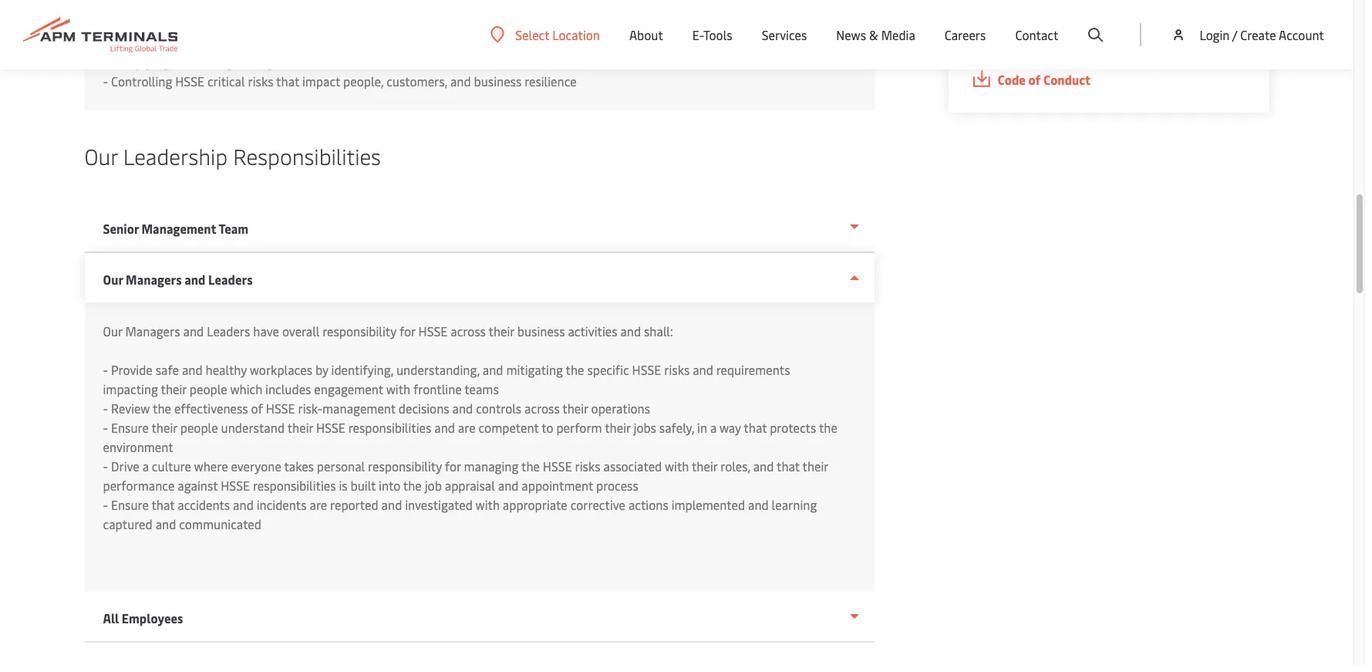 Task type: vqa. For each thing, say whether or not it's contained in the screenshot.
Read More link
no



Task type: describe. For each thing, give the bounding box(es) containing it.
services
[[762, 26, 807, 43]]

specific
[[587, 361, 629, 378]]

everyone
[[231, 457, 281, 474]]

0 vertical spatial for
[[400, 322, 416, 339]]

contact
[[1016, 26, 1059, 43]]

careers
[[945, 26, 986, 43]]

for inside - provide safe and healthy workplaces by identifying, understanding, and mitigating the specific hsse risks and requirements impacting their people which includes engagement with frontline teams - review the effectiveness of hsse risk-management decisions and controls across their operations - ensure their people understand their hsse responsibilities and are competent to perform their jobs safely, in a way that protects the environment - drive a culture where everyone takes personal responsibility for managing the hsse risks associated with their roles, and that their performance against hsse responsibilities is built into the job appraisal and appointment process - ensure that accidents and incidents are reported and investigated with appropriate corrective actions implemented and learning captured and communicated
[[445, 457, 461, 474]]

the up appointment
[[521, 457, 540, 474]]

teams
[[465, 380, 499, 397]]

activities inside the our managers and leaders element
[[568, 322, 618, 339]]

tools
[[704, 26, 733, 43]]

activities inside complying with all legal obligations that affect our business activities -
[[444, 53, 494, 70]]

hsse right the specific
[[632, 361, 661, 378]]

e-tools button
[[693, 0, 733, 69]]

account
[[1279, 26, 1325, 43]]

contact button
[[1016, 0, 1059, 69]]

careers button
[[945, 0, 986, 69]]

hsse up understanding,
[[419, 322, 448, 339]]

which
[[230, 380, 262, 397]]

e-tools
[[693, 26, 733, 43]]

management
[[142, 220, 216, 237]]

controlling
[[111, 73, 172, 89]]

across inside - provide safe and healthy workplaces by identifying, understanding, and mitigating the specific hsse risks and requirements impacting their people which includes engagement with frontline teams - review the effectiveness of hsse risk-management decisions and controls across their operations - ensure their people understand their hsse responsibilities and are competent to perform their jobs safely, in a way that protects the environment - drive a culture where everyone takes personal responsibility for managing the hsse risks associated with their roles, and that their performance against hsse responsibilities is built into the job appraisal and appointment process - ensure that accidents and incidents are reported and investigated with appropriate corrective actions implemented and learning captured and communicated
[[525, 400, 560, 417]]

all
[[103, 609, 119, 626]]

&
[[869, 26, 879, 43]]

effectiveness
[[174, 400, 248, 417]]

and inside dropdown button
[[185, 271, 206, 288]]

that down performance
[[152, 496, 175, 513]]

leaders for our managers and leaders have overall responsibility for hsse across their business activities and shall:
[[207, 322, 250, 339]]

and down into
[[382, 496, 402, 513]]

news
[[837, 26, 866, 43]]

associated
[[604, 457, 662, 474]]

jobs
[[634, 419, 657, 436]]

managers for our managers and leaders
[[126, 271, 182, 288]]

job
[[425, 477, 442, 494]]

e-
[[693, 26, 704, 43]]

complying with all legal obligations that affect our business activities -
[[103, 53, 494, 89]]

performance
[[103, 477, 175, 494]]

code
[[998, 71, 1026, 88]]

and down our managers and leaders
[[183, 322, 204, 339]]

impacting
[[103, 380, 158, 397]]

legal
[[216, 53, 243, 70]]

0 vertical spatial people
[[190, 380, 227, 397]]

login
[[1200, 26, 1230, 43]]

implemented and
[[672, 496, 769, 513]]

drive
[[111, 457, 139, 474]]

about button
[[629, 0, 663, 69]]

impact
[[302, 73, 340, 89]]

1 vertical spatial a
[[142, 457, 149, 474]]

affect
[[336, 53, 369, 70]]

the right protects
[[819, 419, 838, 436]]

to
[[542, 419, 554, 436]]

about
[[629, 26, 663, 43]]

workplaces
[[250, 361, 312, 378]]

and up communicated
[[233, 496, 254, 513]]

the left job
[[403, 477, 422, 494]]

location
[[553, 26, 600, 43]]

roles, and
[[721, 457, 774, 474]]

0 horizontal spatial are
[[310, 496, 327, 513]]

our for our managers and leaders
[[103, 271, 123, 288]]

1 horizontal spatial are
[[458, 419, 476, 436]]

managing
[[464, 457, 519, 474]]

select location button
[[491, 26, 600, 43]]

identifying,
[[331, 361, 394, 378]]

where
[[194, 457, 228, 474]]

code of conduct link
[[972, 70, 1246, 89]]

4 - from the top
[[103, 400, 108, 417]]

responsibility inside - provide safe and healthy workplaces by identifying, understanding, and mitigating the specific hsse risks and requirements impacting their people which includes engagement with frontline teams - review the effectiveness of hsse risk-management decisions and controls across their operations - ensure their people understand their hsse responsibilities and are competent to perform their jobs safely, in a way that protects the environment - drive a culture where everyone takes personal responsibility for managing the hsse risks associated with their roles, and that their performance against hsse responsibilities is built into the job appraisal and appointment process - ensure that accidents and incidents are reported and investigated with appropriate corrective actions implemented and learning captured and communicated
[[368, 457, 442, 474]]

their up learning
[[803, 457, 829, 474]]

appraisal
[[445, 477, 495, 494]]

personal
[[317, 457, 365, 474]]

our for our managers and leaders have overall responsibility for hsse across their business activities and shall:
[[103, 322, 122, 339]]

0 vertical spatial responsibilities
[[348, 419, 432, 436]]

appointment
[[522, 477, 593, 494]]

3 - from the top
[[103, 361, 108, 378]]

their up mitigating
[[489, 322, 514, 339]]

our managers and leaders button
[[84, 253, 874, 302]]

team
[[219, 220, 249, 237]]

1 horizontal spatial a
[[710, 419, 717, 436]]

learning
[[772, 496, 817, 513]]

responsibilities
[[233, 141, 381, 170]]

risk-
[[298, 400, 323, 417]]

investigated
[[405, 496, 473, 513]]

and up teams
[[483, 361, 503, 378]]

their down the in
[[692, 457, 718, 474]]

- provide safe and healthy workplaces by identifying, understanding, and mitigating the specific hsse risks and requirements impacting their people which includes engagement with frontline teams - review the effectiveness of hsse risk-management decisions and controls across their operations - ensure their people understand their hsse responsibilities and are competent to perform their jobs safely, in a way that protects the environment - drive a culture where everyone takes personal responsibility for managing the hsse risks associated with their roles, and that their performance against hsse responsibilities is built into the job appraisal and appointment process - ensure that accidents and incidents are reported and investigated with appropriate corrective actions implemented and learning captured and communicated
[[103, 361, 838, 532]]

safe
[[156, 361, 179, 378]]

0 horizontal spatial responsibilities
[[253, 477, 336, 494]]

1 horizontal spatial risks
[[575, 457, 601, 474]]

select
[[516, 26, 550, 43]]

all employees button
[[84, 592, 874, 643]]

and right customers,
[[450, 73, 471, 89]]

understand
[[221, 419, 285, 436]]

and down managing
[[498, 477, 519, 494]]

built
[[351, 477, 376, 494]]

shall:
[[644, 322, 673, 339]]

their up 'perform'
[[563, 400, 588, 417]]

actions
[[629, 496, 669, 513]]

process
[[596, 477, 639, 494]]

is
[[339, 477, 348, 494]]

corrective
[[571, 496, 626, 513]]

our
[[372, 53, 391, 70]]

of inside the code of conduct link
[[1029, 71, 1041, 88]]

5 - from the top
[[103, 419, 108, 436]]

review
[[111, 400, 150, 417]]

captured
[[103, 515, 153, 532]]

their up environment
[[152, 419, 177, 436]]

takes
[[284, 457, 314, 474]]

business inside the our managers and leaders element
[[517, 322, 565, 339]]

understanding,
[[397, 361, 480, 378]]

of inside - provide safe and healthy workplaces by identifying, understanding, and mitigating the specific hsse risks and requirements impacting their people which includes engagement with frontline teams - review the effectiveness of hsse risk-management decisions and controls across their operations - ensure their people understand their hsse responsibilities and are competent to perform their jobs safely, in a way that protects the environment - drive a culture where everyone takes personal responsibility for managing the hsse risks associated with their roles, and that their performance against hsse responsibilities is built into the job appraisal and appointment process - ensure that accidents and incidents are reported and investigated with appropriate corrective actions implemented and learning captured and communicated
[[251, 400, 263, 417]]

1 vertical spatial people
[[180, 419, 218, 436]]

7 - from the top
[[103, 496, 108, 513]]



Task type: locate. For each thing, give the bounding box(es) containing it.
are
[[458, 419, 476, 436], [310, 496, 327, 513]]

1 vertical spatial risks
[[664, 361, 690, 378]]

have
[[253, 322, 279, 339]]

- left controlling
[[103, 73, 108, 89]]

our left leadership
[[84, 141, 118, 170]]

0 vertical spatial a
[[710, 419, 717, 436]]

- left review on the left
[[103, 400, 108, 417]]

code of conduct
[[998, 71, 1091, 88]]

and requirements
[[693, 361, 790, 378]]

1 vertical spatial ensure
[[111, 496, 149, 513]]

1 vertical spatial activities
[[568, 322, 618, 339]]

1 horizontal spatial across
[[525, 400, 560, 417]]

leaders inside dropdown button
[[208, 271, 253, 288]]

our
[[84, 141, 118, 170], [103, 271, 123, 288], [103, 322, 122, 339]]

0 horizontal spatial for
[[400, 322, 416, 339]]

responsibilities down "takes"
[[253, 477, 336, 494]]

provide
[[111, 361, 153, 378]]

competent
[[479, 419, 539, 436]]

across up understanding,
[[451, 322, 486, 339]]

1 - from the top
[[103, 53, 108, 70]]

obligations
[[246, 53, 307, 70]]

2 vertical spatial our
[[103, 322, 122, 339]]

and right captured
[[156, 515, 176, 532]]

and right safe
[[182, 361, 203, 378]]

responsibilities
[[348, 419, 432, 436], [253, 477, 336, 494]]

activities up the specific
[[568, 322, 618, 339]]

business
[[394, 53, 441, 70], [474, 73, 522, 89], [517, 322, 565, 339]]

- left the complying
[[103, 53, 108, 70]]

people
[[190, 380, 227, 397], [180, 419, 218, 436]]

our managers and leaders have overall responsibility for hsse across their business activities and shall:
[[103, 322, 673, 339]]

that down obligations
[[276, 73, 299, 89]]

against
[[178, 477, 218, 494]]

0 vertical spatial business
[[394, 53, 441, 70]]

our managers and leaders element
[[84, 302, 874, 592]]

2 vertical spatial risks
[[575, 457, 601, 474]]

for
[[400, 322, 416, 339], [445, 457, 461, 474]]

our inside dropdown button
[[103, 271, 123, 288]]

1 horizontal spatial for
[[445, 457, 461, 474]]

responsibilities down management on the bottom of page
[[348, 419, 432, 436]]

and down decisions
[[435, 419, 455, 436]]

risks up process
[[575, 457, 601, 474]]

in
[[698, 419, 707, 436]]

and down teams
[[453, 400, 473, 417]]

0 horizontal spatial activities
[[444, 53, 494, 70]]

1 vertical spatial of
[[251, 400, 263, 417]]

employees
[[122, 609, 183, 626]]

healthy
[[206, 361, 247, 378]]

way that
[[720, 419, 767, 436]]

0 vertical spatial managers
[[126, 271, 182, 288]]

conduct
[[1044, 71, 1091, 88]]

0 horizontal spatial a
[[142, 457, 149, 474]]

news & media
[[837, 26, 916, 43]]

into
[[379, 477, 401, 494]]

0 horizontal spatial of
[[251, 400, 263, 417]]

0 horizontal spatial risks
[[248, 73, 274, 89]]

news & media button
[[837, 0, 916, 69]]

login / create account
[[1200, 26, 1325, 43]]

create
[[1241, 26, 1276, 43]]

leaders
[[208, 271, 253, 288], [207, 322, 250, 339]]

culture
[[152, 457, 191, 474]]

engagement
[[314, 380, 383, 397]]

1 vertical spatial managers
[[125, 322, 180, 339]]

0 vertical spatial risks
[[248, 73, 274, 89]]

that inside complying with all legal obligations that affect our business activities -
[[310, 53, 333, 70]]

hsse down everyone
[[221, 477, 250, 494]]

risks down the shall:
[[664, 361, 690, 378]]

0 vertical spatial leaders
[[208, 271, 253, 288]]

leaders left the have
[[207, 322, 250, 339]]

hsse down the all
[[175, 73, 204, 89]]

hsse up appointment
[[543, 457, 572, 474]]

1 vertical spatial our
[[103, 271, 123, 288]]

business up mitigating
[[517, 322, 565, 339]]

across up to
[[525, 400, 560, 417]]

of
[[1029, 71, 1041, 88], [251, 400, 263, 417]]

with left the all
[[172, 53, 197, 70]]

incidents
[[257, 496, 307, 513]]

our down senior
[[103, 271, 123, 288]]

responsibility
[[323, 322, 397, 339], [368, 457, 442, 474]]

- up captured
[[103, 496, 108, 513]]

2 vertical spatial business
[[517, 322, 565, 339]]

0 horizontal spatial across
[[451, 322, 486, 339]]

1 horizontal spatial responsibilities
[[348, 419, 432, 436]]

a right drive
[[142, 457, 149, 474]]

with down "safely,"
[[665, 457, 689, 474]]

that up "impact"
[[310, 53, 333, 70]]

0 vertical spatial activities
[[444, 53, 494, 70]]

1 vertical spatial are
[[310, 496, 327, 513]]

2 horizontal spatial risks
[[664, 361, 690, 378]]

1 horizontal spatial activities
[[568, 322, 618, 339]]

people down effectiveness
[[180, 419, 218, 436]]

our managers and leaders
[[103, 271, 253, 288]]

with
[[172, 53, 197, 70], [386, 380, 410, 397], [665, 457, 689, 474], [476, 496, 500, 513]]

1 vertical spatial across
[[525, 400, 560, 417]]

complying
[[111, 53, 169, 70]]

our leadership responsibilities
[[84, 141, 381, 170]]

our up provide
[[103, 322, 122, 339]]

our for our leadership responsibilities
[[84, 141, 118, 170]]

activities
[[444, 53, 494, 70], [568, 322, 618, 339]]

0 vertical spatial are
[[458, 419, 476, 436]]

management
[[323, 400, 396, 417]]

for up appraisal on the left of the page
[[445, 457, 461, 474]]

- inside complying with all legal obligations that affect our business activities -
[[103, 73, 108, 89]]

managers for our managers and leaders have overall responsibility for hsse across their business activities and shall:
[[125, 322, 180, 339]]

2 ensure from the top
[[111, 496, 149, 513]]

- left provide
[[103, 361, 108, 378]]

people up effectiveness
[[190, 380, 227, 397]]

1 vertical spatial responsibilities
[[253, 477, 336, 494]]

all
[[200, 53, 213, 70]]

leaders for our managers and leaders
[[208, 271, 253, 288]]

risks down obligations
[[248, 73, 274, 89]]

1 ensure from the top
[[111, 419, 149, 436]]

for up understanding,
[[400, 322, 416, 339]]

accidents
[[178, 496, 230, 513]]

are down teams
[[458, 419, 476, 436]]

senior management team
[[103, 220, 249, 237]]

activities up customers,
[[444, 53, 494, 70]]

customers,
[[387, 73, 447, 89]]

1 vertical spatial for
[[445, 457, 461, 474]]

responsibility up identifying,
[[323, 322, 397, 339]]

reported
[[330, 496, 379, 513]]

senior management team button
[[84, 202, 874, 253]]

hsse down includes
[[266, 400, 295, 417]]

hsse down risk-
[[316, 419, 345, 436]]

controlling hsse critical risks that impact people, customers, and business resilience
[[111, 73, 577, 89]]

services button
[[762, 0, 807, 69]]

operations
[[591, 400, 650, 417]]

protects
[[770, 419, 817, 436]]

the left the specific
[[566, 361, 584, 378]]

environment
[[103, 438, 173, 455]]

managers inside the our managers and leaders element
[[125, 322, 180, 339]]

6 - from the top
[[103, 457, 108, 474]]

risks
[[248, 73, 274, 89], [664, 361, 690, 378], [575, 457, 601, 474]]

their
[[489, 322, 514, 339], [161, 380, 187, 397], [563, 400, 588, 417], [152, 419, 177, 436], [287, 419, 313, 436], [605, 419, 631, 436], [692, 457, 718, 474], [803, 457, 829, 474]]

and left the shall:
[[621, 322, 641, 339]]

ensure down review on the left
[[111, 419, 149, 436]]

0 vertical spatial responsibility
[[323, 322, 397, 339]]

senior
[[103, 220, 139, 237]]

the right review on the left
[[153, 400, 171, 417]]

resilience
[[525, 73, 577, 89]]

mitigating
[[506, 361, 563, 378]]

0 vertical spatial of
[[1029, 71, 1041, 88]]

that
[[310, 53, 333, 70], [276, 73, 299, 89], [777, 457, 800, 474], [152, 496, 175, 513]]

of up the understand
[[251, 400, 263, 417]]

communicated
[[179, 515, 262, 532]]

appropriate
[[503, 496, 568, 513]]

are left reported
[[310, 496, 327, 513]]

and
[[450, 73, 471, 89], [185, 271, 206, 288], [183, 322, 204, 339], [621, 322, 641, 339], [182, 361, 203, 378], [483, 361, 503, 378], [453, 400, 473, 417], [435, 419, 455, 436], [498, 477, 519, 494], [233, 496, 254, 513], [382, 496, 402, 513], [156, 515, 176, 532]]

by
[[315, 361, 328, 378]]

0 vertical spatial ensure
[[111, 419, 149, 436]]

ensure up captured
[[111, 496, 149, 513]]

includes
[[265, 380, 311, 397]]

1 vertical spatial leaders
[[207, 322, 250, 339]]

business inside complying with all legal obligations that affect our business activities -
[[394, 53, 441, 70]]

overall
[[282, 322, 320, 339]]

1 vertical spatial business
[[474, 73, 522, 89]]

business left "resilience"
[[474, 73, 522, 89]]

- left drive
[[103, 457, 108, 474]]

managers inside our managers and leaders dropdown button
[[126, 271, 182, 288]]

all employees
[[103, 609, 183, 626]]

0 vertical spatial across
[[451, 322, 486, 339]]

that down protects
[[777, 457, 800, 474]]

and down 'management'
[[185, 271, 206, 288]]

1 vertical spatial responsibility
[[368, 457, 442, 474]]

managers down senior management team
[[126, 271, 182, 288]]

of right code
[[1029, 71, 1041, 88]]

with inside complying with all legal obligations that affect our business activities -
[[172, 53, 197, 70]]

with down appraisal on the left of the page
[[476, 496, 500, 513]]

business up customers,
[[394, 53, 441, 70]]

2 - from the top
[[103, 73, 108, 89]]

- up environment
[[103, 419, 108, 436]]

with up decisions
[[386, 380, 410, 397]]

0 vertical spatial our
[[84, 141, 118, 170]]

/
[[1233, 26, 1238, 43]]

leadership
[[123, 141, 228, 170]]

responsibility up into
[[368, 457, 442, 474]]

a right the in
[[710, 419, 717, 436]]

login / create account link
[[1171, 0, 1325, 69]]

perform
[[557, 419, 602, 436]]

managers up safe
[[125, 322, 180, 339]]

people,
[[343, 73, 384, 89]]

frontline
[[413, 380, 462, 397]]

the
[[566, 361, 584, 378], [153, 400, 171, 417], [819, 419, 838, 436], [521, 457, 540, 474], [403, 477, 422, 494]]

their down operations
[[605, 419, 631, 436]]

their down safe
[[161, 380, 187, 397]]

1 horizontal spatial of
[[1029, 71, 1041, 88]]

leaders down team
[[208, 271, 253, 288]]

their down risk-
[[287, 419, 313, 436]]



